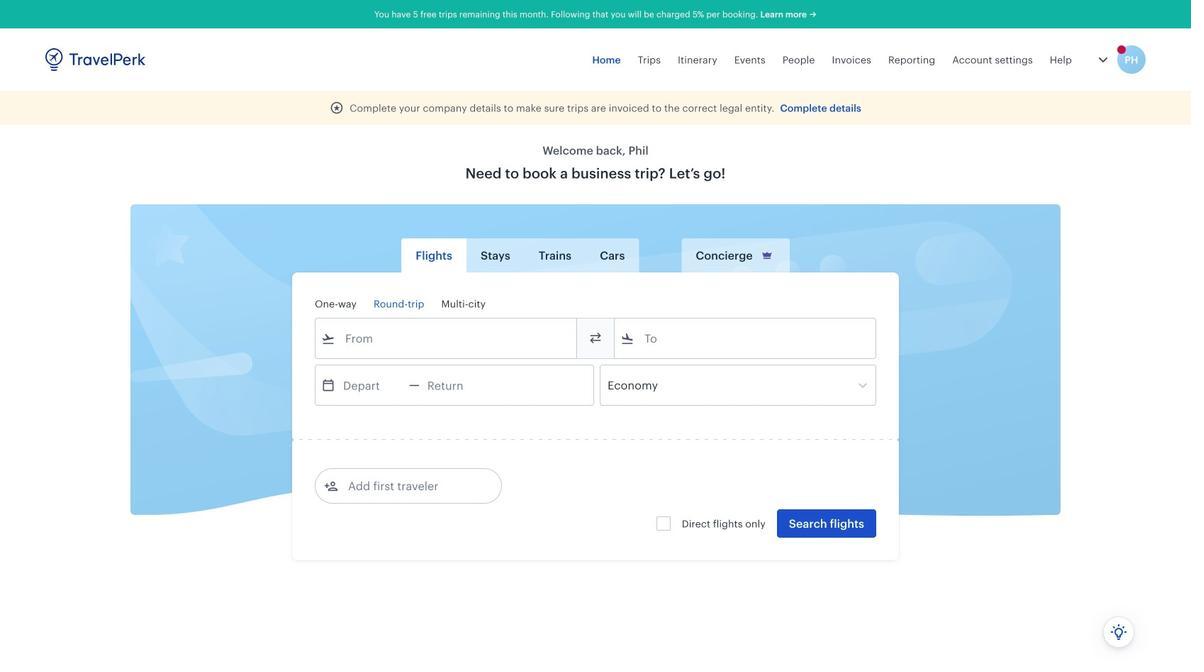 Task type: locate. For each thing, give the bounding box(es) containing it.
To search field
[[635, 327, 858, 350]]



Task type: describe. For each thing, give the bounding box(es) containing it.
Add first traveler search field
[[338, 475, 486, 497]]

Depart text field
[[336, 365, 409, 405]]

Return text field
[[420, 365, 494, 405]]

From search field
[[336, 327, 558, 350]]



